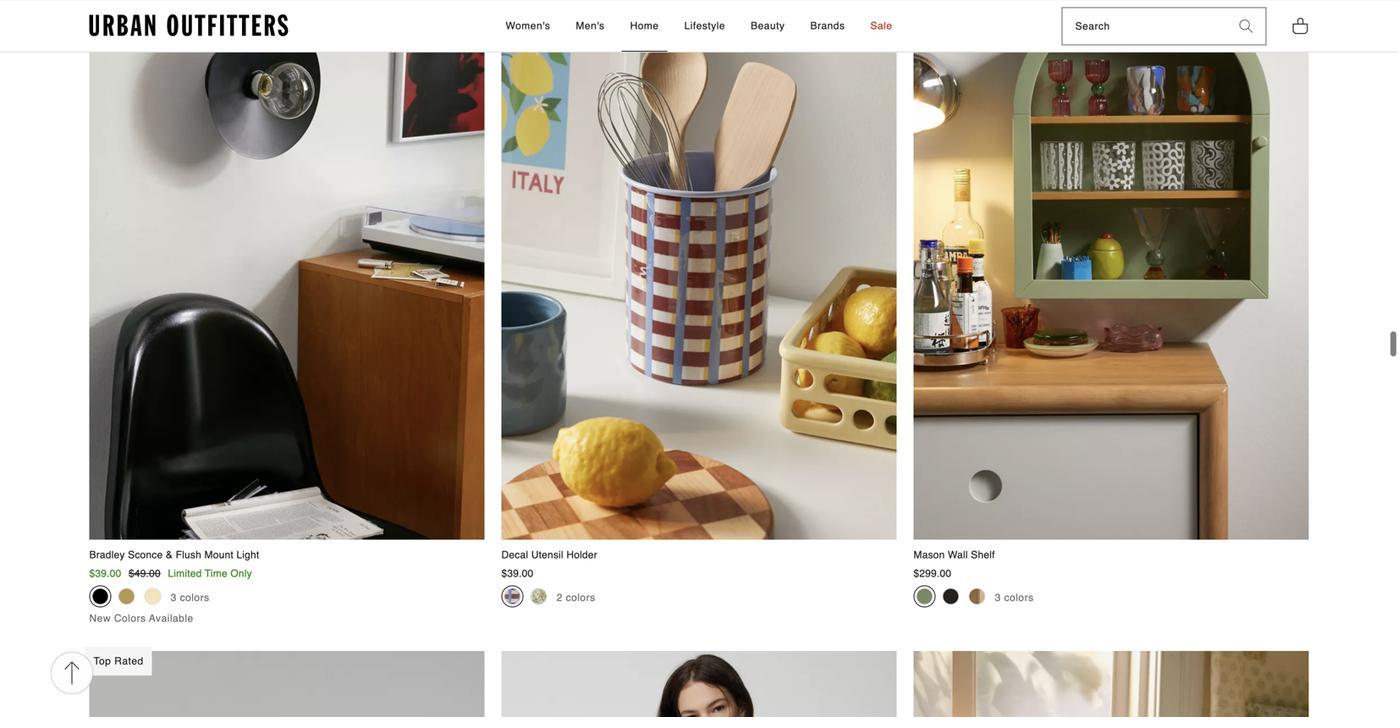 Task type: vqa. For each thing, say whether or not it's contained in the screenshot.
"Mason Wall Shelf" link
yes



Task type: describe. For each thing, give the bounding box(es) containing it.
home link
[[622, 1, 668, 52]]

mariya eyelash knit throw blanket image
[[502, 651, 897, 717]]

top rated
[[94, 655, 144, 667]]

bradley sconce & flush mount light
[[89, 549, 259, 561]]

shelf
[[971, 549, 995, 561]]

women's
[[506, 20, 551, 32]]

time
[[205, 568, 228, 580]]

men's
[[576, 20, 605, 32]]

rated
[[114, 655, 144, 667]]

only
[[231, 568, 252, 580]]

main navigation element
[[353, 1, 1045, 52]]

sale price: $39.00 element
[[89, 568, 121, 580]]

bradley
[[89, 549, 125, 561]]

utensil
[[532, 549, 564, 561]]

original price: $49.00 element
[[129, 568, 161, 580]]

3 for shelf
[[995, 592, 1001, 604]]

search image
[[1240, 20, 1254, 33]]

Search text field
[[1063, 8, 1227, 45]]

3 for &
[[171, 592, 177, 604]]

light
[[237, 549, 259, 561]]

sale link
[[862, 1, 901, 52]]

urban outfitters image
[[89, 14, 288, 37]]

top rated link
[[85, 647, 485, 717]]

beauty
[[751, 20, 785, 32]]

assorted image
[[504, 588, 521, 605]]

black image
[[92, 588, 109, 605]]

mason wall shelf image
[[914, 0, 1309, 540]]

&
[[166, 549, 173, 561]]

original price: $299.00 element
[[914, 568, 952, 580]]

$39.00 $49.00 limited time only
[[89, 568, 252, 580]]

beauty link
[[743, 1, 794, 52]]

3 colors for &
[[171, 592, 210, 604]]

home
[[630, 20, 659, 32]]

available
[[149, 612, 194, 624]]

new
[[89, 612, 111, 624]]



Task type: locate. For each thing, give the bounding box(es) containing it.
1 horizontal spatial 3
[[995, 592, 1001, 604]]

1 $39.00 from the left
[[89, 568, 121, 580]]

None search field
[[1063, 8, 1227, 45]]

men's link
[[568, 1, 614, 52]]

brands link
[[802, 1, 854, 52]]

sconce
[[128, 549, 163, 561]]

2 3 from the left
[[995, 592, 1001, 604]]

2 horizontal spatial colors
[[1005, 592, 1034, 604]]

2 $39.00 from the left
[[502, 568, 534, 580]]

3 right natural icon
[[995, 592, 1001, 604]]

1 colors from the left
[[180, 592, 210, 604]]

lifestyle
[[685, 20, 726, 32]]

3 colors down limited
[[171, 592, 210, 604]]

0 horizontal spatial 3 colors
[[171, 592, 210, 604]]

decal utensil holder link
[[502, 0, 897, 563]]

colors right natural icon
[[1005, 592, 1034, 604]]

1 horizontal spatial $39.00
[[502, 568, 534, 580]]

brands
[[811, 20, 845, 32]]

3 colors
[[171, 592, 210, 604], [995, 592, 1034, 604]]

colors
[[180, 592, 210, 604], [566, 592, 596, 604], [1005, 592, 1034, 604]]

gold image
[[118, 588, 135, 605]]

mason wall shelf link
[[914, 0, 1309, 563]]

owala freesip 24 oz water bottle image
[[89, 651, 485, 717]]

0 horizontal spatial 3
[[171, 592, 177, 604]]

$39.00 down "bradley"
[[89, 568, 121, 580]]

3 colors from the left
[[1005, 592, 1034, 604]]

3 up available on the bottom of page
[[171, 592, 177, 604]]

decal utensil holder image
[[502, 0, 897, 540]]

decal utensil holder
[[502, 549, 598, 561]]

2
[[557, 592, 563, 604]]

sale
[[871, 20, 893, 32]]

natural image
[[969, 588, 986, 605]]

women's link
[[497, 1, 559, 52]]

original price: $39.00 element
[[502, 568, 534, 580]]

3 colors right natural icon
[[995, 592, 1034, 604]]

$49.00
[[129, 568, 161, 580]]

1 3 from the left
[[171, 592, 177, 604]]

holder
[[567, 549, 598, 561]]

bradley sconce & flush mount light link
[[89, 0, 485, 563]]

mason wall shelf
[[914, 549, 995, 561]]

$299.00
[[914, 568, 952, 580]]

$39.00 for $39.00 $49.00 limited time only
[[89, 568, 121, 580]]

$39.00 down decal
[[502, 568, 534, 580]]

colors for &
[[180, 592, 210, 604]]

my shopping bag image
[[1293, 16, 1309, 35]]

green image
[[530, 588, 547, 605]]

top
[[94, 655, 111, 667]]

black image
[[943, 588, 960, 605]]

tabitha nightstand/side table image
[[914, 651, 1309, 717]]

2 colors
[[557, 592, 596, 604]]

colors down limited
[[180, 592, 210, 604]]

1 3 colors from the left
[[171, 592, 210, 604]]

flush
[[176, 549, 201, 561]]

$39.00 for $39.00
[[502, 568, 534, 580]]

3 colors for shelf
[[995, 592, 1034, 604]]

2 3 colors from the left
[[995, 592, 1034, 604]]

wall
[[948, 549, 968, 561]]

colors for shelf
[[1005, 592, 1034, 604]]

$39.00
[[89, 568, 121, 580], [502, 568, 534, 580]]

decal
[[502, 549, 529, 561]]

colors
[[114, 612, 146, 624]]

mason
[[914, 549, 945, 561]]

ivory image
[[144, 588, 161, 605]]

2 colors from the left
[[566, 592, 596, 604]]

colors for holder
[[566, 592, 596, 604]]

bradley sconce & flush mount light image
[[89, 0, 485, 540]]

1 horizontal spatial colors
[[566, 592, 596, 604]]

0 horizontal spatial $39.00
[[89, 568, 121, 580]]

lifestyle link
[[676, 1, 734, 52]]

3
[[171, 592, 177, 604], [995, 592, 1001, 604]]

colors right 2
[[566, 592, 596, 604]]

mount
[[204, 549, 234, 561]]

olive image
[[917, 588, 934, 605]]

1 horizontal spatial 3 colors
[[995, 592, 1034, 604]]

new colors available
[[89, 612, 194, 624]]

0 horizontal spatial colors
[[180, 592, 210, 604]]

limited
[[168, 568, 202, 580]]



